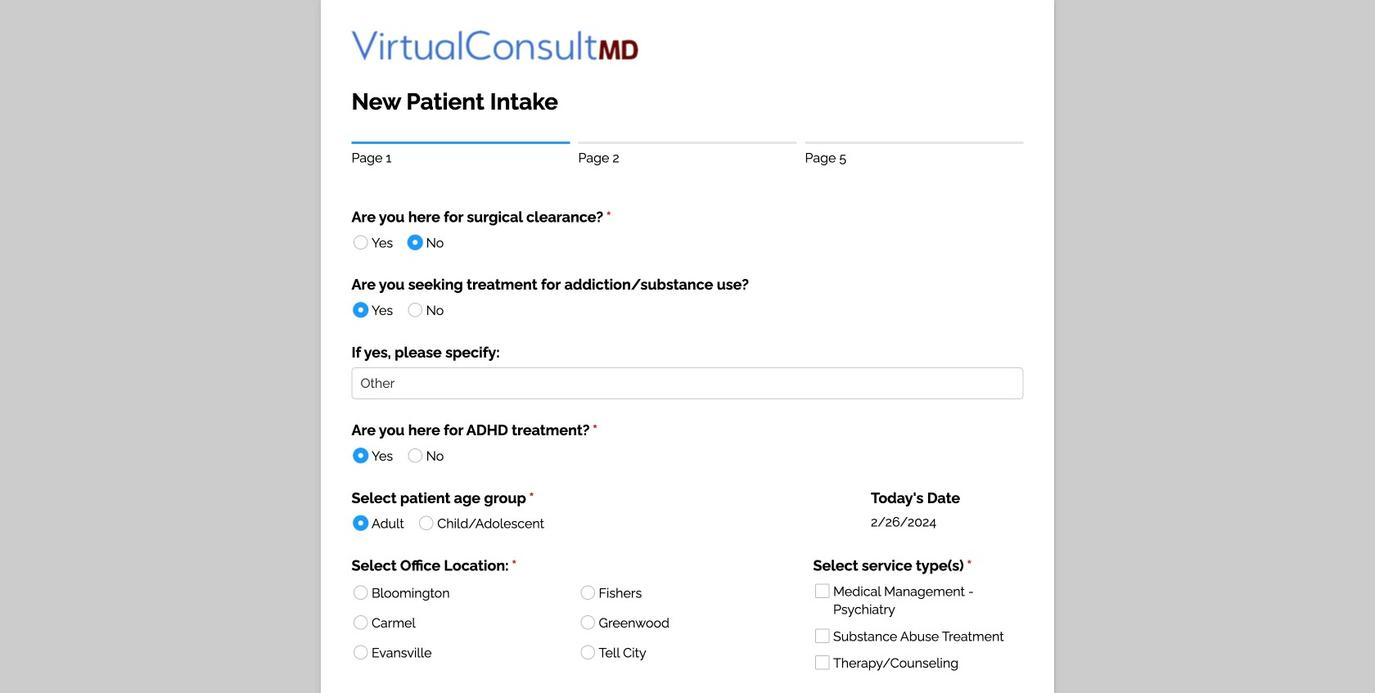 Task type: vqa. For each thing, say whether or not it's contained in the screenshot.
Zip Code 'Text Box'
no



Task type: locate. For each thing, give the bounding box(es) containing it.
None radio
[[401, 294, 444, 324], [346, 440, 406, 470], [401, 440, 444, 470], [574, 577, 793, 608], [346, 607, 566, 638], [574, 607, 793, 638], [401, 294, 444, 324], [346, 440, 406, 470], [401, 440, 444, 470], [574, 577, 793, 608], [346, 607, 566, 638], [574, 607, 793, 638]]

None text field
[[352, 368, 1024, 400]]

None radio
[[346, 227, 406, 257], [401, 227, 444, 257], [346, 294, 406, 324], [346, 508, 417, 538], [412, 508, 544, 538], [346, 577, 566, 608], [346, 637, 566, 668], [574, 637, 793, 668], [346, 227, 406, 257], [401, 227, 444, 257], [346, 294, 406, 324], [346, 508, 417, 538], [412, 508, 544, 538], [346, 577, 566, 608], [346, 637, 566, 668], [574, 637, 793, 668]]



Task type: describe. For each thing, give the bounding box(es) containing it.
checkbox-group element
[[808, 576, 1024, 680]]



